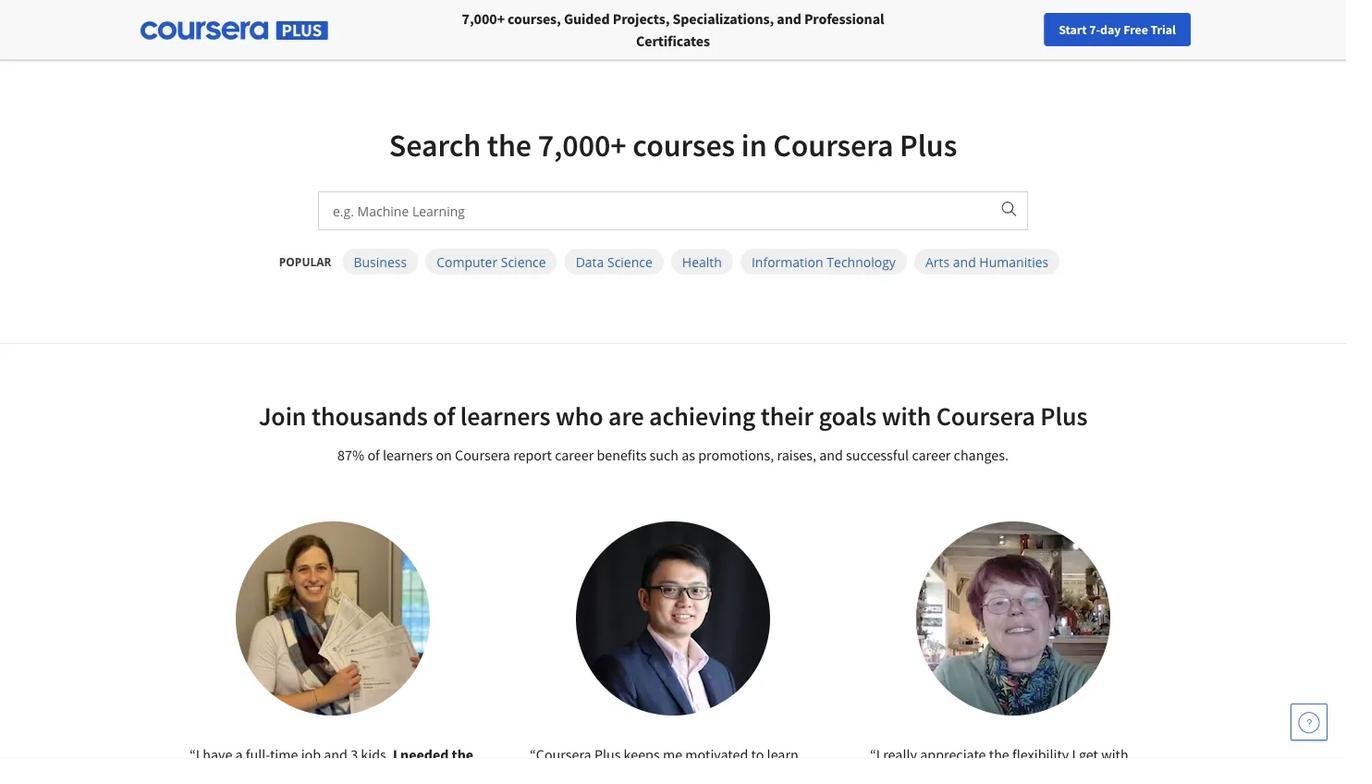 Task type: locate. For each thing, give the bounding box(es) containing it.
learners
[[460, 400, 551, 432], [383, 446, 433, 464]]

2 science from the left
[[608, 253, 653, 271]]

and
[[777, 9, 802, 28], [953, 253, 976, 271], [820, 446, 843, 464]]

career down who
[[555, 446, 594, 464]]

career
[[555, 446, 594, 464], [912, 446, 951, 464]]

science right data
[[608, 253, 653, 271]]

1 horizontal spatial plus
[[1041, 400, 1088, 432]]

0 vertical spatial and
[[777, 9, 802, 28]]

certificates
[[636, 31, 710, 50]]

7,000+
[[462, 9, 505, 28], [538, 125, 627, 165]]

are
[[609, 400, 644, 432]]

business button
[[343, 249, 418, 275]]

such
[[650, 446, 679, 464]]

0 horizontal spatial learners
[[383, 446, 433, 464]]

0 horizontal spatial career
[[555, 446, 594, 464]]

and left professional
[[777, 9, 802, 28]]

plus
[[900, 125, 958, 165], [1041, 400, 1088, 432]]

science for computer science
[[501, 253, 546, 271]]

trial
[[1151, 21, 1177, 38]]

help center image
[[1299, 711, 1321, 733]]

0 horizontal spatial science
[[501, 253, 546, 271]]

0 vertical spatial coursera
[[774, 125, 894, 165]]

courses
[[633, 125, 735, 165]]

Search the 7,000+ courses in Coursera Plus text field
[[319, 192, 989, 229]]

raises,
[[777, 446, 817, 464]]

2 vertical spatial coursera
[[455, 446, 511, 464]]

1 horizontal spatial of
[[433, 400, 455, 432]]

1 science from the left
[[501, 253, 546, 271]]

7,000+ right the
[[538, 125, 627, 165]]

report
[[513, 446, 552, 464]]

2 career from the left
[[912, 446, 951, 464]]

1 vertical spatial learners
[[383, 446, 433, 464]]

projects,
[[613, 9, 670, 28]]

learner image inés k. image
[[917, 522, 1111, 716]]

of up on
[[433, 400, 455, 432]]

7,000+ left courses,
[[462, 9, 505, 28]]

1 vertical spatial coursera
[[937, 400, 1036, 432]]

0 horizontal spatial 7,000+
[[462, 9, 505, 28]]

goals
[[819, 400, 877, 432]]

0 horizontal spatial and
[[777, 9, 802, 28]]

learners up 'report' at the bottom left of page
[[460, 400, 551, 432]]

0 vertical spatial of
[[433, 400, 455, 432]]

of
[[433, 400, 455, 432], [368, 446, 380, 464]]

1 horizontal spatial coursera
[[774, 125, 894, 165]]

coursera plus image
[[141, 21, 328, 40]]

health
[[682, 253, 722, 271]]

their
[[761, 400, 814, 432]]

of right 87%
[[368, 446, 380, 464]]

2 horizontal spatial coursera
[[937, 400, 1036, 432]]

arts and humanities
[[926, 253, 1049, 271]]

and inside 7,000+ courses, guided projects, specializations, and professional certificates
[[777, 9, 802, 28]]

87% of learners on coursera report career benefits such as promotions, raises, and successful career changes.
[[338, 446, 1009, 464]]

coursera right on
[[455, 446, 511, 464]]

2 horizontal spatial and
[[953, 253, 976, 271]]

as
[[682, 446, 696, 464]]

promotions,
[[699, 446, 774, 464]]

career down with
[[912, 446, 951, 464]]

1 vertical spatial and
[[953, 253, 976, 271]]

coursera
[[774, 125, 894, 165], [937, 400, 1036, 432], [455, 446, 511, 464]]

search
[[389, 125, 481, 165]]

1 horizontal spatial career
[[912, 446, 951, 464]]

and right "raises,"
[[820, 446, 843, 464]]

and inside 'button'
[[953, 253, 976, 271]]

0 vertical spatial plus
[[900, 125, 958, 165]]

new
[[1006, 21, 1030, 38]]

career
[[1033, 21, 1068, 38]]

learners left on
[[383, 446, 433, 464]]

courses,
[[508, 9, 561, 28]]

0 horizontal spatial of
[[368, 446, 380, 464]]

1 horizontal spatial 7,000+
[[538, 125, 627, 165]]

science right computer
[[501, 253, 546, 271]]

0 vertical spatial 7,000+
[[462, 9, 505, 28]]

science
[[501, 253, 546, 271], [608, 253, 653, 271]]

on
[[436, 446, 452, 464]]

and right arts
[[953, 253, 976, 271]]

0 horizontal spatial plus
[[900, 125, 958, 165]]

join
[[259, 400, 307, 432]]

1 horizontal spatial science
[[608, 253, 653, 271]]

0 vertical spatial learners
[[460, 400, 551, 432]]

start
[[1059, 21, 1087, 38]]

coursera up changes.
[[937, 400, 1036, 432]]

benefits
[[597, 446, 647, 464]]

find
[[952, 21, 976, 38]]

2 vertical spatial and
[[820, 446, 843, 464]]

7,000+ courses, guided projects, specializations, and professional certificates
[[462, 9, 885, 50]]

None search field
[[254, 12, 569, 49]]

show notifications image
[[1097, 23, 1119, 45]]

coursera right in
[[774, 125, 894, 165]]

information
[[752, 253, 824, 271]]



Task type: vqa. For each thing, say whether or not it's contained in the screenshot.
plus
yes



Task type: describe. For each thing, give the bounding box(es) containing it.
arts
[[926, 253, 950, 271]]

7-
[[1090, 21, 1101, 38]]

1 vertical spatial 7,000+
[[538, 125, 627, 165]]

changes.
[[954, 446, 1009, 464]]

start 7-day free trial button
[[1045, 13, 1191, 46]]

0 horizontal spatial coursera
[[455, 446, 511, 464]]

information technology
[[752, 253, 896, 271]]

successful
[[846, 446, 909, 464]]

information technology button
[[741, 249, 907, 275]]

find your new career link
[[943, 18, 1078, 42]]

free
[[1124, 21, 1149, 38]]

find your new career
[[952, 21, 1068, 38]]

7,000+ inside 7,000+ courses, guided projects, specializations, and professional certificates
[[462, 9, 505, 28]]

professional
[[805, 9, 885, 28]]

1 career from the left
[[555, 446, 594, 464]]

with
[[882, 400, 932, 432]]

specializations,
[[673, 9, 774, 28]]

1 vertical spatial of
[[368, 446, 380, 464]]

data science
[[576, 253, 653, 271]]

the
[[487, 125, 532, 165]]

computer science button
[[426, 249, 557, 275]]

health button
[[671, 249, 733, 275]]

search the 7,000+ courses in coursera plus
[[389, 125, 958, 165]]

computer science
[[437, 253, 546, 271]]

data science button
[[565, 249, 664, 275]]

business
[[354, 253, 407, 271]]

achieving
[[649, 400, 756, 432]]

guided
[[564, 9, 610, 28]]

technology
[[827, 253, 896, 271]]

humanities
[[980, 253, 1049, 271]]

1 horizontal spatial and
[[820, 446, 843, 464]]

science for data science
[[608, 253, 653, 271]]

1 horizontal spatial learners
[[460, 400, 551, 432]]

learner image abigail p. image
[[236, 522, 430, 716]]

87%
[[338, 446, 365, 464]]

in
[[742, 125, 767, 165]]

your
[[979, 21, 1003, 38]]

join thousands of learners who are achieving their goals with coursera plus
[[259, 400, 1088, 432]]

popular
[[279, 254, 332, 269]]

1 vertical spatial plus
[[1041, 400, 1088, 432]]

day
[[1101, 21, 1122, 38]]

learner image shi jie f. image
[[576, 522, 770, 716]]

data
[[576, 253, 604, 271]]

computer
[[437, 253, 498, 271]]

coursera image
[[22, 15, 140, 45]]

arts and humanities button
[[915, 249, 1060, 275]]

who
[[556, 400, 604, 432]]

thousands
[[312, 400, 428, 432]]

start 7-day free trial
[[1059, 21, 1177, 38]]



